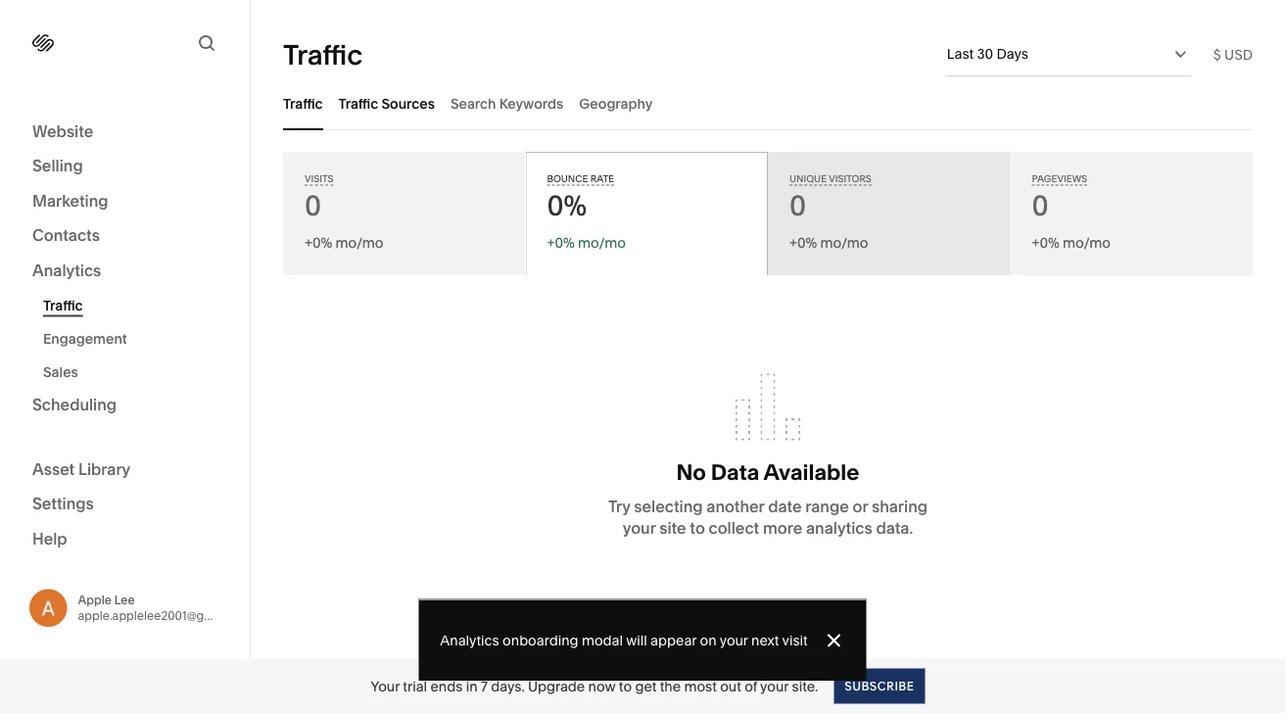 Task type: describe. For each thing, give the bounding box(es) containing it.
out
[[721, 678, 742, 695]]

search keywords
[[451, 95, 564, 112]]

sales
[[43, 364, 78, 380]]

analytics for analytics
[[32, 261, 101, 280]]

$
[[1214, 46, 1222, 63]]

website
[[32, 122, 93, 141]]

0% inside unique visitors 0 0% mo/mo
[[798, 235, 818, 251]]

settings link
[[32, 493, 218, 517]]

0 for pageviews 0 0% mo/mo
[[1033, 189, 1049, 222]]

analytics onboarding modal will appear on your next visit
[[440, 633, 808, 649]]

traffic up visits
[[283, 95, 323, 112]]

appear
[[651, 633, 697, 649]]

visit
[[783, 633, 808, 649]]

last
[[947, 46, 974, 62]]

0 inside unique visitors 0 0% mo/mo
[[790, 189, 807, 222]]

selling
[[32, 156, 83, 175]]

mo/mo inside unique visitors 0 0% mo/mo
[[821, 235, 869, 251]]

in
[[466, 678, 478, 695]]

will
[[626, 633, 648, 649]]

traffic up traffic "button"
[[283, 38, 363, 71]]

no data available
[[677, 459, 860, 485]]

subscribe
[[845, 679, 915, 693]]

next
[[752, 633, 780, 649]]

apple
[[78, 593, 112, 607]]

7
[[481, 678, 488, 695]]

settings
[[32, 494, 94, 514]]

engagement
[[43, 330, 127, 347]]

traffic link
[[43, 289, 228, 322]]

another
[[707, 497, 765, 517]]

mo/mo inside the pageviews 0 0% mo/mo
[[1063, 235, 1111, 251]]

traffic up engagement
[[43, 297, 83, 314]]

try selecting another date range or sharing your site to collect more analytics data.
[[609, 497, 928, 538]]

analytics onboarding modal will appear on your next visit alert
[[419, 599, 867, 681]]

bounce
[[547, 173, 588, 185]]

asset library
[[32, 460, 131, 479]]

subscribe button
[[834, 669, 926, 704]]

0% for bounce rate 0%
[[547, 189, 587, 222]]

data
[[711, 459, 760, 485]]

0% for visits 0 0% mo/mo
[[313, 235, 332, 251]]

sources
[[382, 95, 435, 112]]

sharing
[[872, 497, 928, 517]]

traffic button
[[283, 76, 323, 130]]

selecting
[[634, 497, 703, 517]]

traffic sources
[[339, 95, 435, 112]]

2 mo/mo from the left
[[578, 235, 626, 251]]

last 30 days
[[947, 46, 1029, 62]]

engagement link
[[43, 322, 228, 355]]

collect
[[709, 519, 760, 538]]

usd
[[1225, 46, 1254, 63]]

or
[[853, 497, 869, 517]]

analytics link
[[32, 260, 218, 283]]

2 horizontal spatial your
[[761, 678, 789, 695]]

your inside try selecting another date range or sharing your site to collect more analytics data.
[[623, 519, 656, 538]]

contacts
[[32, 226, 100, 245]]

0% mo/mo
[[555, 235, 626, 251]]



Task type: vqa. For each thing, say whether or not it's contained in the screenshot.
Now
yes



Task type: locate. For each thing, give the bounding box(es) containing it.
0 vertical spatial analytics
[[32, 261, 101, 280]]

1 vertical spatial to
[[619, 678, 632, 695]]

unique visitors 0 0% mo/mo
[[790, 173, 872, 251]]

0% down "bounce rate 0%"
[[555, 235, 575, 251]]

selling link
[[32, 155, 218, 178]]

visitors
[[829, 173, 872, 185]]

marketing
[[32, 191, 108, 210]]

your trial ends in 7 days. upgrade now to get the most out of your site.
[[371, 678, 819, 695]]

analytics
[[807, 519, 873, 538]]

2 vertical spatial your
[[761, 678, 789, 695]]

search keywords button
[[451, 76, 564, 130]]

1 horizontal spatial analytics
[[440, 633, 500, 649]]

data.
[[877, 519, 914, 538]]

your
[[371, 678, 400, 695]]

pageviews 0 0% mo/mo
[[1033, 173, 1111, 251]]

lee
[[114, 593, 135, 607]]

days
[[997, 46, 1029, 62]]

3 0 from the left
[[1033, 189, 1049, 222]]

upgrade
[[528, 678, 585, 695]]

scheduling link
[[32, 395, 218, 418]]

visits
[[305, 173, 334, 185]]

1 horizontal spatial your
[[720, 633, 749, 649]]

analytics for analytics onboarding modal will appear on your next visit
[[440, 633, 500, 649]]

traffic
[[283, 38, 363, 71], [283, 95, 323, 112], [339, 95, 378, 112], [43, 297, 83, 314]]

marketing link
[[32, 190, 218, 213]]

your right on
[[720, 633, 749, 649]]

0% inside "bounce rate 0%"
[[547, 189, 587, 222]]

0% inside the pageviews 0 0% mo/mo
[[1040, 235, 1060, 251]]

0 horizontal spatial analytics
[[32, 261, 101, 280]]

0
[[305, 189, 322, 222], [790, 189, 807, 222], [1033, 189, 1049, 222]]

sales link
[[43, 355, 228, 389]]

0% down unique
[[798, 235, 818, 251]]

1 vertical spatial analytics
[[440, 633, 500, 649]]

1 mo/mo from the left
[[336, 235, 384, 251]]

0% for pageviews 0 0% mo/mo
[[1040, 235, 1060, 251]]

0 horizontal spatial your
[[623, 519, 656, 538]]

scheduling
[[32, 395, 117, 415]]

library
[[78, 460, 131, 479]]

2 0 from the left
[[790, 189, 807, 222]]

geography
[[580, 95, 653, 112]]

0% inside the visits 0 0% mo/mo
[[313, 235, 332, 251]]

0 vertical spatial your
[[623, 519, 656, 538]]

get
[[636, 678, 657, 695]]

rate
[[591, 173, 615, 185]]

0 for visits 0 0% mo/mo
[[305, 189, 322, 222]]

traffic inside button
[[339, 95, 378, 112]]

ends
[[431, 678, 463, 695]]

website link
[[32, 121, 218, 144]]

your down try
[[623, 519, 656, 538]]

apple.applelee2001@gmail.com
[[78, 609, 255, 623]]

tab list containing traffic
[[283, 76, 1254, 130]]

bounce rate 0%
[[547, 173, 615, 222]]

0% down visits
[[313, 235, 332, 251]]

0 vertical spatial to
[[690, 519, 706, 538]]

asset library link
[[32, 459, 218, 482]]

contacts link
[[32, 225, 218, 248]]

available
[[764, 459, 860, 485]]

range
[[806, 497, 850, 517]]

of
[[745, 678, 758, 695]]

$ usd
[[1214, 46, 1254, 63]]

traffic sources button
[[339, 76, 435, 130]]

analytics
[[32, 261, 101, 280], [440, 633, 500, 649]]

date
[[769, 497, 802, 517]]

your right of
[[761, 678, 789, 695]]

help link
[[32, 528, 67, 550]]

your inside alert
[[720, 633, 749, 649]]

unique
[[790, 173, 827, 185]]

your
[[623, 519, 656, 538], [720, 633, 749, 649], [761, 678, 789, 695]]

1 horizontal spatial to
[[690, 519, 706, 538]]

try
[[609, 497, 631, 517]]

analytics down contacts at the top left
[[32, 261, 101, 280]]

more
[[763, 519, 803, 538]]

to inside try selecting another date range or sharing your site to collect more analytics data.
[[690, 519, 706, 538]]

mo/mo inside the visits 0 0% mo/mo
[[336, 235, 384, 251]]

modal
[[582, 633, 623, 649]]

4 mo/mo from the left
[[1063, 235, 1111, 251]]

keywords
[[500, 95, 564, 112]]

0% down bounce
[[547, 189, 587, 222]]

site
[[660, 519, 687, 538]]

pageviews
[[1033, 173, 1088, 185]]

0% down pageviews on the right top of page
[[1040, 235, 1060, 251]]

site.
[[792, 678, 819, 695]]

3 mo/mo from the left
[[821, 235, 869, 251]]

30
[[978, 46, 994, 62]]

0 horizontal spatial 0
[[305, 189, 322, 222]]

the
[[660, 678, 681, 695]]

analytics inside alert
[[440, 633, 500, 649]]

to
[[690, 519, 706, 538], [619, 678, 632, 695]]

traffic left sources
[[339, 95, 378, 112]]

0 down visits
[[305, 189, 322, 222]]

1 horizontal spatial 0
[[790, 189, 807, 222]]

last 30 days button
[[947, 32, 1193, 75]]

tab list
[[283, 76, 1254, 130]]

0 inside the pageviews 0 0% mo/mo
[[1033, 189, 1049, 222]]

trial
[[403, 678, 427, 695]]

1 0 from the left
[[305, 189, 322, 222]]

now
[[589, 678, 616, 695]]

no
[[677, 459, 707, 485]]

1 vertical spatial your
[[720, 633, 749, 649]]

0 inside the visits 0 0% mo/mo
[[305, 189, 322, 222]]

onboarding
[[503, 633, 579, 649]]

0 down pageviews on the right top of page
[[1033, 189, 1049, 222]]

days.
[[491, 678, 525, 695]]

visits 0 0% mo/mo
[[305, 173, 384, 251]]

search
[[451, 95, 496, 112]]

2 horizontal spatial 0
[[1033, 189, 1049, 222]]

asset
[[32, 460, 75, 479]]

0 horizontal spatial to
[[619, 678, 632, 695]]

help
[[32, 529, 67, 548]]

geography button
[[580, 76, 653, 130]]

to left get
[[619, 678, 632, 695]]

analytics up the in
[[440, 633, 500, 649]]

to right site
[[690, 519, 706, 538]]

on
[[700, 633, 717, 649]]

0 down unique
[[790, 189, 807, 222]]

most
[[685, 678, 717, 695]]

apple lee apple.applelee2001@gmail.com
[[78, 593, 255, 623]]



